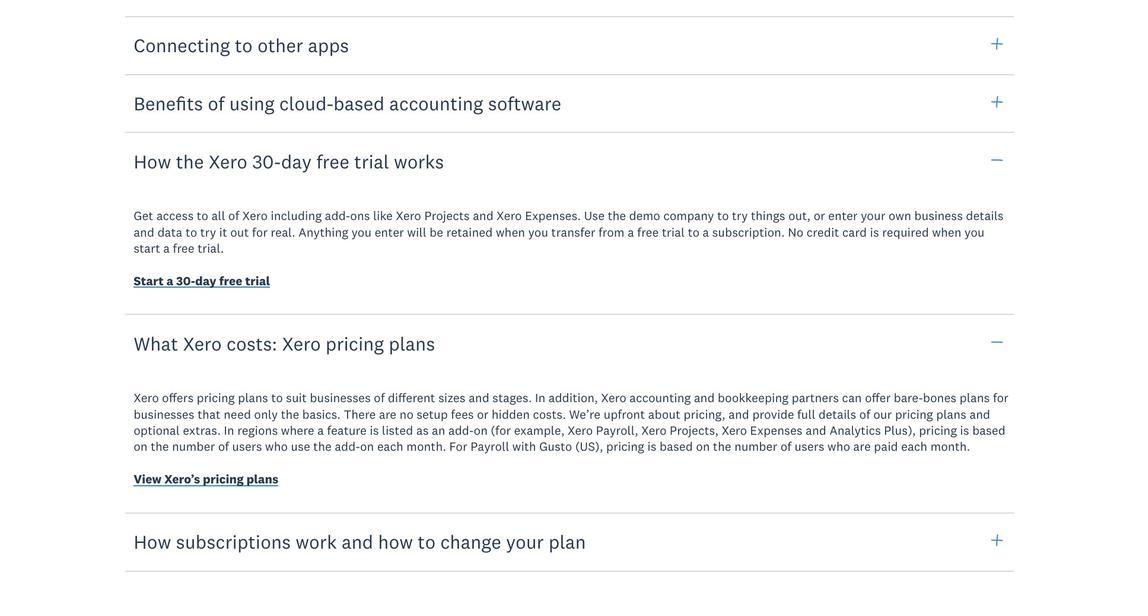 Task type: describe. For each thing, give the bounding box(es) containing it.
xero down we're
[[568, 423, 593, 439]]

about
[[649, 406, 681, 422]]

a down the data
[[163, 240, 170, 256]]

listed
[[382, 423, 413, 439]]

card
[[843, 224, 867, 240]]

things
[[751, 208, 786, 224]]

it
[[219, 224, 227, 240]]

(for
[[491, 423, 511, 439]]

as
[[417, 423, 429, 439]]

work
[[296, 530, 337, 554]]

view xero's pricing plans
[[134, 472, 279, 488]]

how the xero 30-day free trial works
[[134, 149, 444, 173]]

cloud-
[[279, 91, 334, 115]]

of inside dropdown button
[[208, 91, 225, 115]]

addition,
[[549, 390, 598, 406]]

with
[[513, 439, 537, 455]]

xero right costs:
[[282, 332, 321, 355]]

connecting to other apps button
[[125, 15, 1014, 75]]

expenses.
[[525, 208, 581, 224]]

suit
[[286, 390, 307, 406]]

pricing inside view xero's pricing plans link
[[203, 472, 244, 488]]

expenses
[[751, 423, 803, 439]]

how for how subscriptions work and how to change your plan
[[134, 530, 171, 554]]

need
[[224, 406, 251, 422]]

the right use
[[314, 439, 332, 455]]

add- inside get access to all of xero including add-ons like xero projects and xero expenses. use the demo company to try things out, or enter your own business details and data to try it out for real. anything you enter will be retained when you transfer from a free trial to a subscription. no credit card is required when you start a free trial.
[[325, 208, 350, 224]]

how the xero 30-day free trial works element
[[114, 191, 1027, 316]]

plans right the 'bones'
[[960, 390, 990, 406]]

how
[[378, 530, 413, 554]]

and inside dropdown button
[[342, 530, 374, 554]]

to right the data
[[186, 224, 197, 240]]

to left other
[[235, 33, 253, 57]]

benefits
[[134, 91, 203, 115]]

xero left offers
[[134, 390, 159, 406]]

full
[[798, 406, 816, 422]]

from
[[599, 224, 625, 240]]

view
[[134, 472, 162, 488]]

start a 30-day free trial
[[134, 273, 270, 289]]

2 vertical spatial add-
[[335, 439, 360, 455]]

there
[[344, 406, 376, 422]]

trial inside dropdown button
[[354, 149, 389, 173]]

will
[[407, 224, 427, 240]]

is inside get access to all of xero including add-ons like xero projects and xero expenses. use the demo company to try things out, or enter your own business details and data to try it out for real. anything you enter will be retained when you transfer from a free trial to a subscription. no credit card is required when you start a free trial.
[[871, 224, 880, 240]]

using
[[229, 91, 275, 115]]

1 when from the left
[[496, 224, 526, 240]]

of left our
[[860, 406, 871, 422]]

software
[[488, 91, 562, 115]]

1 users from the left
[[232, 439, 262, 455]]

how for how the xero 30-day free trial works
[[134, 149, 171, 173]]

2 you from the left
[[529, 224, 549, 240]]

the inside get access to all of xero including add-ons like xero projects and xero expenses. use the demo company to try things out, or enter your own business details and data to try it out for real. anything you enter will be retained when you transfer from a free trial to a subscription. no credit card is required when you start a free trial.
[[608, 208, 626, 224]]

of down extras. at bottom left
[[218, 439, 229, 455]]

0 vertical spatial in
[[535, 390, 546, 406]]

trial.
[[198, 240, 224, 256]]

other
[[258, 33, 303, 57]]

anything
[[299, 224, 349, 240]]

be
[[430, 224, 444, 240]]

2 number from the left
[[735, 439, 778, 455]]

1 number from the left
[[172, 439, 215, 455]]

apps
[[308, 33, 349, 57]]

plan
[[549, 530, 586, 554]]

access
[[157, 208, 194, 224]]

we're
[[569, 406, 601, 422]]

to down company
[[688, 224, 700, 240]]

projects,
[[670, 423, 719, 439]]

for
[[450, 439, 468, 455]]

costs:
[[227, 332, 277, 355]]

accounting inside dropdown button
[[389, 91, 484, 115]]

to left all
[[197, 208, 208, 224]]

1 vertical spatial in
[[224, 423, 234, 439]]

how subscriptions work and how to change your plan button
[[125, 512, 1014, 572]]

of inside get access to all of xero including add-ons like xero projects and xero expenses. use the demo company to try things out, or enter your own business details and data to try it out for real. anything you enter will be retained when you transfer from a free trial to a subscription. no credit card is required when you start a free trial.
[[228, 208, 239, 224]]

subscription.
[[713, 224, 785, 240]]

transfer
[[552, 224, 596, 240]]

the down optional
[[151, 439, 169, 455]]

0 vertical spatial are
[[379, 406, 397, 422]]

change
[[441, 530, 502, 554]]

ons
[[350, 208, 370, 224]]

xero up all
[[209, 149, 248, 173]]

on down optional
[[134, 439, 148, 455]]

0 horizontal spatial businesses
[[134, 406, 195, 422]]

3 you from the left
[[965, 224, 985, 240]]

xero down pricing,
[[722, 423, 747, 439]]

xero up will
[[396, 208, 421, 224]]

start a 30-day free trial link
[[134, 273, 270, 292]]

how the xero 30-day free trial works button
[[125, 132, 1014, 191]]

fees
[[451, 406, 474, 422]]

on up payroll
[[474, 423, 488, 439]]

2 users from the left
[[795, 439, 825, 455]]

real.
[[271, 224, 296, 240]]

an
[[432, 423, 446, 439]]

stages.
[[493, 390, 532, 406]]

offer
[[865, 390, 891, 406]]

start
[[134, 273, 164, 289]]

1 horizontal spatial based
[[660, 439, 693, 455]]

2 who from the left
[[828, 439, 851, 455]]

a inside the xero offers pricing plans to suit businesses of different sizes and stages. in addition, xero accounting and bookkeeping partners can offer bare-bones plans for businesses that need only the basics. there are no setup fees or hidden costs. we're upfront about pricing, and provide full details of our pricing plans and optional extras. in regions where a feature is listed as an add-on (for example, xero payroll, xero projects, xero expenses and analytics plus), pricing is based on the number of users who use the add-on each month. for payroll with gusto (us), pricing is based on the number of users who are paid each month.
[[318, 423, 324, 439]]

for inside the xero offers pricing plans to suit businesses of different sizes and stages. in addition, xero accounting and bookkeeping partners can offer bare-bones plans for businesses that need only the basics. there are no setup fees or hidden costs. we're upfront about pricing, and provide full details of our pricing plans and optional extras. in regions where a feature is listed as an add-on (for example, xero payroll, xero projects, xero expenses and analytics plus), pricing is based on the number of users who use the add-on each month. for payroll with gusto (us), pricing is based on the number of users who are paid each month.
[[994, 390, 1009, 406]]

feature
[[327, 423, 367, 439]]

gusto
[[540, 439, 573, 455]]

2 each from the left
[[902, 439, 928, 455]]

start
[[134, 240, 160, 256]]

business
[[915, 208, 964, 224]]

what xero costs: xero pricing plans button
[[125, 314, 1014, 374]]

for inside get access to all of xero including add-ons like xero projects and xero expenses. use the demo company to try things out, or enter your own business details and data to try it out for real. anything you enter will be retained when you transfer from a free trial to a subscription. no credit card is required when you start a free trial.
[[252, 224, 268, 240]]

basics.
[[303, 406, 341, 422]]

what xero costs: xero pricing plans
[[134, 332, 435, 355]]

provide
[[753, 406, 795, 422]]

payroll,
[[596, 423, 639, 439]]

to right how on the bottom of page
[[418, 530, 436, 554]]

works
[[394, 149, 444, 173]]

upfront
[[604, 406, 645, 422]]

required
[[883, 224, 930, 240]]

no
[[400, 406, 414, 422]]

out,
[[789, 208, 811, 224]]

subscriptions
[[176, 530, 291, 554]]

connecting to other apps
[[134, 33, 349, 57]]

xero up upfront in the bottom right of the page
[[601, 390, 627, 406]]

sizes
[[439, 390, 466, 406]]

partners
[[792, 390, 839, 406]]



Task type: locate. For each thing, give the bounding box(es) containing it.
add- down 'feature'
[[335, 439, 360, 455]]

credit
[[807, 224, 840, 240]]

plans down the 'bones'
[[937, 406, 967, 422]]

1 vertical spatial 30-
[[176, 273, 195, 289]]

that
[[198, 406, 221, 422]]

to left suit
[[271, 390, 283, 406]]

all
[[212, 208, 225, 224]]

day down trial.
[[195, 273, 217, 289]]

1 horizontal spatial for
[[994, 390, 1009, 406]]

1 vertical spatial based
[[973, 423, 1006, 439]]

1 horizontal spatial are
[[854, 439, 871, 455]]

2 month. from the left
[[931, 439, 971, 455]]

1 horizontal spatial try
[[732, 208, 748, 224]]

2 how from the top
[[134, 530, 171, 554]]

1 vertical spatial for
[[994, 390, 1009, 406]]

0 horizontal spatial 30-
[[176, 273, 195, 289]]

1 vertical spatial add-
[[449, 423, 474, 439]]

2 vertical spatial trial
[[245, 273, 270, 289]]

regions
[[237, 423, 278, 439]]

out
[[230, 224, 249, 240]]

payroll
[[471, 439, 510, 455]]

trial down out
[[245, 273, 270, 289]]

costs.
[[533, 406, 566, 422]]

retained
[[447, 224, 493, 240]]

plans inside what xero costs: xero pricing plans dropdown button
[[389, 332, 435, 355]]

number down extras. at bottom left
[[172, 439, 215, 455]]

day up including
[[281, 149, 312, 173]]

to up the subscription.
[[718, 208, 729, 224]]

(us),
[[576, 439, 604, 455]]

your
[[861, 208, 886, 224], [506, 530, 544, 554]]

0 horizontal spatial trial
[[245, 273, 270, 289]]

0 vertical spatial accounting
[[389, 91, 484, 115]]

trial down company
[[662, 224, 685, 240]]

or up credit
[[814, 208, 826, 224]]

1 vertical spatial your
[[506, 530, 544, 554]]

2 horizontal spatial you
[[965, 224, 985, 240]]

demo
[[630, 208, 661, 224]]

0 vertical spatial day
[[281, 149, 312, 173]]

1 vertical spatial details
[[819, 406, 857, 422]]

0 horizontal spatial who
[[265, 439, 288, 455]]

based
[[334, 91, 385, 115], [973, 423, 1006, 439], [660, 439, 693, 455]]

0 horizontal spatial details
[[819, 406, 857, 422]]

0 horizontal spatial try
[[200, 224, 216, 240]]

1 horizontal spatial you
[[529, 224, 549, 240]]

xero left expenses.
[[497, 208, 522, 224]]

enter
[[829, 208, 858, 224], [375, 224, 404, 240]]

in down need
[[224, 423, 234, 439]]

1 horizontal spatial who
[[828, 439, 851, 455]]

accounting inside the xero offers pricing plans to suit businesses of different sizes and stages. in addition, xero accounting and bookkeeping partners can offer bare-bones plans for businesses that need only the basics. there are no setup fees or hidden costs. we're upfront about pricing, and provide full details of our pricing plans and optional extras. in regions where a feature is listed as an add-on (for example, xero payroll, xero projects, xero expenses and analytics plus), pricing is based on the number of users who use the add-on each month. for payroll with gusto (us), pricing is based on the number of users who are paid each month.
[[630, 390, 691, 406]]

or inside the xero offers pricing plans to suit businesses of different sizes and stages. in addition, xero accounting and bookkeeping partners can offer bare-bones plans for businesses that need only the basics. there are no setup fees or hidden costs. we're upfront about pricing, and provide full details of our pricing plans and optional extras. in regions where a feature is listed as an add-on (for example, xero payroll, xero projects, xero expenses and analytics plus), pricing is based on the number of users who use the add-on each month. for payroll with gusto (us), pricing is based on the number of users who are paid each month.
[[477, 406, 489, 422]]

your up card
[[861, 208, 886, 224]]

the up from
[[608, 208, 626, 224]]

0 horizontal spatial in
[[224, 423, 234, 439]]

or
[[814, 208, 826, 224], [477, 406, 489, 422]]

details inside the xero offers pricing plans to suit businesses of different sizes and stages. in addition, xero accounting and bookkeeping partners can offer bare-bones plans for businesses that need only the basics. there are no setup fees or hidden costs. we're upfront about pricing, and provide full details of our pricing plans and optional extras. in regions where a feature is listed as an add-on (for example, xero payroll, xero projects, xero expenses and analytics plus), pricing is based on the number of users who use the add-on each month. for payroll with gusto (us), pricing is based on the number of users who are paid each month.
[[819, 406, 857, 422]]

1 horizontal spatial in
[[535, 390, 546, 406]]

use
[[291, 439, 310, 455]]

xero offers pricing plans to suit businesses of different sizes and stages. in addition, xero accounting and bookkeeping partners can offer bare-bones plans for businesses that need only the basics. there are no setup fees or hidden costs. we're upfront about pricing, and provide full details of our pricing plans and optional extras. in regions where a feature is listed as an add-on (for example, xero payroll, xero projects, xero expenses and analytics plus), pricing is based on the number of users who use the add-on each month. for payroll with gusto (us), pricing is based on the number of users who are paid each month.
[[134, 390, 1009, 455]]

details down "can"
[[819, 406, 857, 422]]

who down analytics
[[828, 439, 851, 455]]

0 horizontal spatial accounting
[[389, 91, 484, 115]]

bookkeeping
[[718, 390, 789, 406]]

2 horizontal spatial trial
[[662, 224, 685, 240]]

enter down "like"
[[375, 224, 404, 240]]

free inside dropdown button
[[317, 149, 350, 173]]

the up access
[[176, 149, 204, 173]]

on
[[474, 423, 488, 439], [134, 439, 148, 455], [360, 439, 374, 455], [696, 439, 710, 455]]

of left 'using'
[[208, 91, 225, 115]]

0 horizontal spatial your
[[506, 530, 544, 554]]

1 how from the top
[[134, 149, 171, 173]]

of down expenses
[[781, 439, 792, 455]]

plans down regions
[[247, 472, 279, 488]]

2 vertical spatial based
[[660, 439, 693, 455]]

0 vertical spatial how
[[134, 149, 171, 173]]

0 vertical spatial your
[[861, 208, 886, 224]]

xero
[[209, 149, 248, 173], [242, 208, 268, 224], [396, 208, 421, 224], [497, 208, 522, 224], [183, 332, 222, 355], [282, 332, 321, 355], [134, 390, 159, 406], [601, 390, 627, 406], [568, 423, 593, 439], [642, 423, 667, 439], [722, 423, 747, 439]]

use
[[584, 208, 605, 224]]

when down business on the right of page
[[933, 224, 962, 240]]

benefits of using cloud-based accounting software
[[134, 91, 562, 115]]

0 horizontal spatial users
[[232, 439, 262, 455]]

plans up only
[[238, 390, 268, 406]]

0 horizontal spatial for
[[252, 224, 268, 240]]

30- inside dropdown button
[[252, 149, 281, 173]]

day
[[281, 149, 312, 173], [195, 273, 217, 289]]

0 vertical spatial trial
[[354, 149, 389, 173]]

who
[[265, 439, 288, 455], [828, 439, 851, 455]]

1 vertical spatial trial
[[662, 224, 685, 240]]

details
[[967, 208, 1004, 224], [819, 406, 857, 422]]

0 horizontal spatial when
[[496, 224, 526, 240]]

offers
[[162, 390, 194, 406]]

company
[[664, 208, 715, 224]]

each down listed
[[377, 439, 404, 455]]

1 horizontal spatial 30-
[[252, 149, 281, 173]]

pricing,
[[684, 406, 726, 422]]

to inside the xero offers pricing plans to suit businesses of different sizes and stages. in addition, xero accounting and bookkeeping partners can offer bare-bones plans for businesses that need only the basics. there are no setup fees or hidden costs. we're upfront about pricing, and provide full details of our pricing plans and optional extras. in regions where a feature is listed as an add-on (for example, xero payroll, xero projects, xero expenses and analytics plus), pricing is based on the number of users who use the add-on each month. for payroll with gusto (us), pricing is based on the number of users who are paid each month.
[[271, 390, 283, 406]]

xero up out
[[242, 208, 268, 224]]

1 horizontal spatial month.
[[931, 439, 971, 455]]

1 vertical spatial or
[[477, 406, 489, 422]]

based inside dropdown button
[[334, 91, 385, 115]]

0 vertical spatial for
[[252, 224, 268, 240]]

who left use
[[265, 439, 288, 455]]

or inside get access to all of xero including add-ons like xero projects and xero expenses. use the demo company to try things out, or enter your own business details and data to try it out for real. anything you enter will be retained when you transfer from a free trial to a subscription. no credit card is required when you start a free trial.
[[814, 208, 826, 224]]

1 who from the left
[[265, 439, 288, 455]]

0 vertical spatial details
[[967, 208, 1004, 224]]

projects
[[425, 208, 470, 224]]

the inside dropdown button
[[176, 149, 204, 173]]

on down "projects,"
[[696, 439, 710, 455]]

add- up anything
[[325, 208, 350, 224]]

each
[[377, 439, 404, 455], [902, 439, 928, 455]]

users down "full"
[[795, 439, 825, 455]]

1 each from the left
[[377, 439, 404, 455]]

add- down fees
[[449, 423, 474, 439]]

including
[[271, 208, 322, 224]]

xero down about
[[642, 423, 667, 439]]

for
[[252, 224, 268, 240], [994, 390, 1009, 406]]

trial inside get access to all of xero including add-ons like xero projects and xero expenses. use the demo company to try things out, or enter your own business details and data to try it out for real. anything you enter will be retained when you transfer from a free trial to a subscription. no credit card is required when you start a free trial.
[[662, 224, 685, 240]]

get access to all of xero including add-ons like xero projects and xero expenses. use the demo company to try things out, or enter your own business details and data to try it out for real. anything you enter will be retained when you transfer from a free trial to a subscription. no credit card is required when you start a free trial.
[[134, 208, 1004, 256]]

of right all
[[228, 208, 239, 224]]

when right the retained at the top of the page
[[496, 224, 526, 240]]

like
[[373, 208, 393, 224]]

0 vertical spatial 30-
[[252, 149, 281, 173]]

your inside how subscriptions work and how to change your plan dropdown button
[[506, 530, 544, 554]]

plus),
[[885, 423, 916, 439]]

paid
[[875, 439, 899, 455]]

enter up card
[[829, 208, 858, 224]]

1 horizontal spatial trial
[[354, 149, 389, 173]]

0 horizontal spatial month.
[[407, 439, 447, 455]]

try
[[732, 208, 748, 224], [200, 224, 216, 240]]

details inside get access to all of xero including add-ons like xero projects and xero expenses. use the demo company to try things out, or enter your own business details and data to try it out for real. anything you enter will be retained when you transfer from a free trial to a subscription. no credit card is required when you start a free trial.
[[967, 208, 1004, 224]]

day inside dropdown button
[[281, 149, 312, 173]]

to
[[235, 33, 253, 57], [197, 208, 208, 224], [718, 208, 729, 224], [186, 224, 197, 240], [688, 224, 700, 240], [271, 390, 283, 406], [418, 530, 436, 554]]

free
[[317, 149, 350, 173], [638, 224, 659, 240], [173, 240, 195, 256], [219, 273, 243, 289]]

each down plus),
[[902, 439, 928, 455]]

or right fees
[[477, 406, 489, 422]]

no
[[788, 224, 804, 240]]

1 horizontal spatial users
[[795, 439, 825, 455]]

1 vertical spatial accounting
[[630, 390, 691, 406]]

extras.
[[183, 423, 221, 439]]

your left the plan
[[506, 530, 544, 554]]

0 horizontal spatial enter
[[375, 224, 404, 240]]

1 horizontal spatial businesses
[[310, 390, 371, 406]]

month.
[[407, 439, 447, 455], [931, 439, 971, 455]]

of up there
[[374, 390, 385, 406]]

where
[[281, 423, 314, 439]]

1 horizontal spatial number
[[735, 439, 778, 455]]

the down "projects,"
[[713, 439, 732, 455]]

a right from
[[628, 224, 635, 240]]

connecting
[[134, 33, 230, 57]]

0 horizontal spatial based
[[334, 91, 385, 115]]

2 when from the left
[[933, 224, 962, 240]]

try left it
[[200, 224, 216, 240]]

1 horizontal spatial accounting
[[630, 390, 691, 406]]

what xero costs: xero pricing plans element
[[114, 374, 1027, 514]]

1 vertical spatial are
[[854, 439, 871, 455]]

0 vertical spatial based
[[334, 91, 385, 115]]

on down 'feature'
[[360, 439, 374, 455]]

benefits of using cloud-based accounting software button
[[125, 73, 1014, 133]]

2 horizontal spatial based
[[973, 423, 1006, 439]]

our
[[874, 406, 893, 422]]

users down regions
[[232, 439, 262, 455]]

1 horizontal spatial day
[[281, 149, 312, 173]]

when
[[496, 224, 526, 240], [933, 224, 962, 240]]

view xero's pricing plans link
[[134, 472, 279, 490]]

number down expenses
[[735, 439, 778, 455]]

bare-
[[894, 390, 924, 406]]

1 horizontal spatial your
[[861, 208, 886, 224]]

different
[[388, 390, 436, 406]]

1 horizontal spatial when
[[933, 224, 962, 240]]

month. down as
[[407, 439, 447, 455]]

how subscriptions work and how to change your plan
[[134, 530, 586, 554]]

try up the subscription.
[[732, 208, 748, 224]]

optional
[[134, 423, 180, 439]]

trial left works
[[354, 149, 389, 173]]

details right business on the right of page
[[967, 208, 1004, 224]]

1 horizontal spatial enter
[[829, 208, 858, 224]]

your inside get access to all of xero including add-ons like xero projects and xero expenses. use the demo company to try things out, or enter your own business details and data to try it out for real. anything you enter will be retained when you transfer from a free trial to a subscription. no credit card is required when you start a free trial.
[[861, 208, 886, 224]]

1 horizontal spatial or
[[814, 208, 826, 224]]

can
[[843, 390, 862, 406]]

0 horizontal spatial or
[[477, 406, 489, 422]]

example,
[[514, 423, 565, 439]]

0 horizontal spatial number
[[172, 439, 215, 455]]

the
[[176, 149, 204, 173], [608, 208, 626, 224], [281, 406, 299, 422], [151, 439, 169, 455], [314, 439, 332, 455], [713, 439, 732, 455]]

0 horizontal spatial you
[[352, 224, 372, 240]]

is
[[871, 224, 880, 240], [370, 423, 379, 439], [961, 423, 970, 439], [648, 439, 657, 455]]

0 horizontal spatial are
[[379, 406, 397, 422]]

plans up the different
[[389, 332, 435, 355]]

1 horizontal spatial each
[[902, 439, 928, 455]]

setup
[[417, 406, 448, 422]]

a
[[628, 224, 635, 240], [703, 224, 710, 240], [163, 240, 170, 256], [166, 273, 173, 289], [318, 423, 324, 439]]

1 vertical spatial how
[[134, 530, 171, 554]]

hidden
[[492, 406, 530, 422]]

1 horizontal spatial details
[[967, 208, 1004, 224]]

bones
[[924, 390, 957, 406]]

what
[[134, 332, 178, 355]]

are
[[379, 406, 397, 422], [854, 439, 871, 455]]

get
[[134, 208, 153, 224]]

xero right what at bottom left
[[183, 332, 222, 355]]

add-
[[325, 208, 350, 224], [449, 423, 474, 439], [335, 439, 360, 455]]

pricing inside what xero costs: xero pricing plans dropdown button
[[326, 332, 384, 355]]

1 month. from the left
[[407, 439, 447, 455]]

are down analytics
[[854, 439, 871, 455]]

0 horizontal spatial day
[[195, 273, 217, 289]]

0 vertical spatial or
[[814, 208, 826, 224]]

businesses up basics.
[[310, 390, 371, 406]]

a right start at the left of page
[[166, 273, 173, 289]]

businesses up optional
[[134, 406, 195, 422]]

in up 'costs.'
[[535, 390, 546, 406]]

0 horizontal spatial each
[[377, 439, 404, 455]]

0 vertical spatial add-
[[325, 208, 350, 224]]

month. down the 'bones'
[[931, 439, 971, 455]]

plans inside view xero's pricing plans link
[[247, 472, 279, 488]]

number
[[172, 439, 215, 455], [735, 439, 778, 455]]

1 vertical spatial day
[[195, 273, 217, 289]]

users
[[232, 439, 262, 455], [795, 439, 825, 455]]

a down basics.
[[318, 423, 324, 439]]

are left no
[[379, 406, 397, 422]]

30-
[[252, 149, 281, 173], [176, 273, 195, 289]]

only
[[254, 406, 278, 422]]

the down suit
[[281, 406, 299, 422]]

a down company
[[703, 224, 710, 240]]

1 you from the left
[[352, 224, 372, 240]]



Task type: vqa. For each thing, say whether or not it's contained in the screenshot.
top Manage
no



